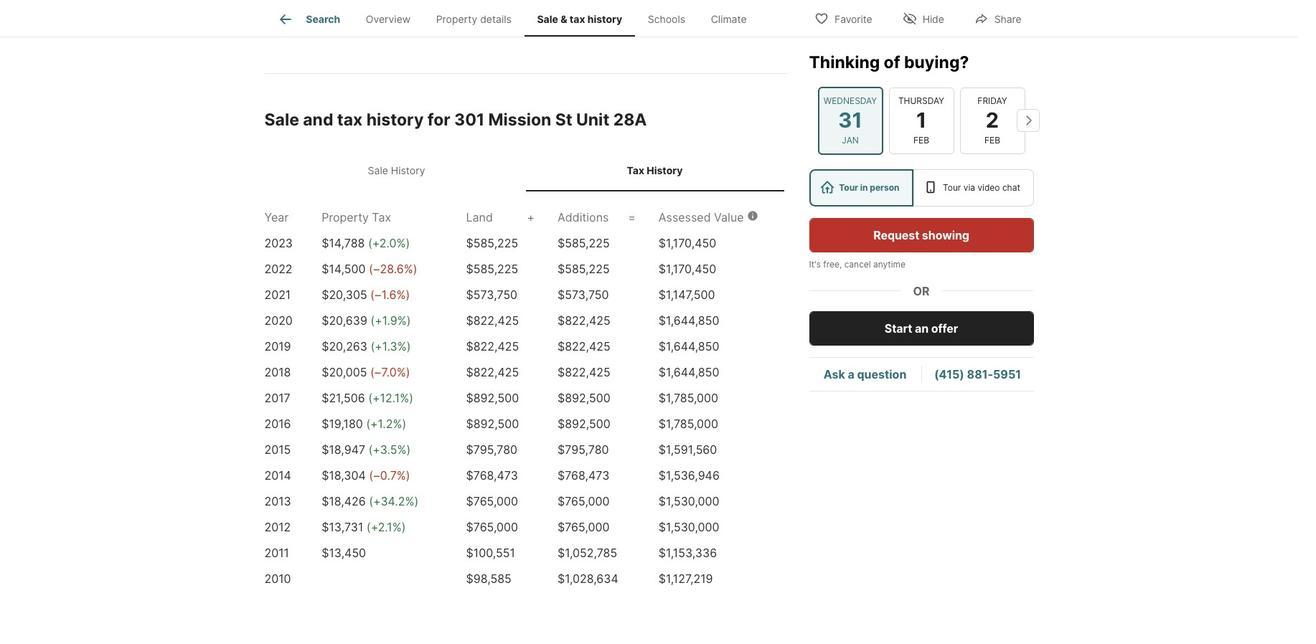 Task type: vqa. For each thing, say whether or not it's contained in the screenshot.
THE "$573,750" to the right
yes



Task type: describe. For each thing, give the bounding box(es) containing it.
$1,052,785
[[558, 546, 618, 561]]

request
[[874, 228, 920, 242]]

1 $768,473 from the left
[[466, 469, 518, 483]]

881-
[[968, 367, 994, 382]]

schools tab
[[635, 2, 699, 37]]

28a
[[614, 110, 647, 130]]

2013
[[265, 495, 291, 509]]

feb for 1
[[914, 134, 930, 145]]

history for tax history
[[647, 165, 683, 177]]

history for and
[[367, 110, 424, 130]]

hide
[[923, 13, 945, 25]]

2023
[[265, 236, 293, 251]]

friday 2 feb
[[978, 95, 1008, 145]]

sale history tab
[[267, 153, 526, 189]]

hide button
[[891, 3, 957, 33]]

$1,536,946
[[659, 469, 720, 483]]

(+2.1%)
[[367, 521, 406, 535]]

2014
[[265, 469, 291, 483]]

(+34.2%)
[[369, 495, 419, 509]]

2 $573,750 from the left
[[558, 288, 609, 302]]

property tax
[[322, 210, 391, 225]]

=
[[628, 210, 636, 225]]

wednesday 31 jan
[[824, 95, 878, 145]]

$18,426 (+34.2%)
[[322, 495, 419, 509]]

offer
[[932, 321, 959, 335]]

$18,304
[[322, 469, 366, 483]]

$19,180 (+1.2%)
[[322, 417, 407, 431]]

value
[[715, 210, 744, 225]]

and
[[303, 110, 334, 130]]

$19,180
[[322, 417, 363, 431]]

land
[[466, 210, 493, 225]]

5951
[[994, 367, 1022, 382]]

ask a question link
[[824, 367, 907, 382]]

search link
[[277, 11, 341, 28]]

assessed
[[659, 210, 711, 225]]

$98,585
[[466, 572, 512, 587]]

year
[[265, 210, 289, 225]]

overview
[[366, 13, 411, 25]]

1 vertical spatial tax
[[372, 210, 391, 225]]

$1,591,560
[[659, 443, 718, 457]]

request showing button
[[810, 218, 1034, 252]]

$14,788
[[322, 236, 365, 251]]

ask
[[824, 367, 846, 382]]

2
[[987, 108, 1000, 133]]

(415) 881-5951
[[935, 367, 1022, 382]]

$1,785,000 for $19,180 (+1.2%)
[[659, 417, 719, 431]]

tax for and
[[337, 110, 363, 130]]

st
[[556, 110, 573, 130]]

start an offer button
[[810, 311, 1034, 345]]

favorite button
[[803, 3, 885, 33]]

tax for &
[[570, 13, 586, 25]]

1 $795,780 from the left
[[466, 443, 518, 457]]

property for property tax
[[322, 210, 369, 225]]

$1,530,000 for $13,731 (+2.1%)
[[659, 521, 720, 535]]

sale & tax history
[[537, 13, 623, 25]]

or
[[914, 284, 930, 298]]

1
[[917, 108, 927, 133]]

tab list containing search
[[265, 0, 772, 37]]

2021
[[265, 288, 291, 302]]

additions
[[558, 210, 609, 225]]

sale and tax history for 301 mission st unit 28a
[[265, 110, 647, 130]]

thinking of buying?
[[810, 52, 970, 72]]

anytime
[[874, 259, 906, 269]]

mission
[[489, 110, 552, 130]]

(+1.9%)
[[371, 314, 411, 328]]

a
[[848, 367, 855, 382]]

$20,005 (−7.0%)
[[322, 365, 410, 380]]

2010
[[265, 572, 291, 587]]

$20,263 (+1.3%)
[[322, 340, 411, 354]]

$20,305 (−1.6%)
[[322, 288, 410, 302]]

property for property details
[[436, 13, 478, 25]]

chat
[[1003, 182, 1021, 192]]

(+3.5%)
[[369, 443, 411, 457]]

$1,170,450 for $14,788 (+2.0%)
[[659, 236, 717, 251]]

$1,147,500
[[659, 288, 716, 302]]

$14,788 (+2.0%)
[[322, 236, 410, 251]]

overview tab
[[353, 2, 424, 37]]

thursday
[[899, 95, 945, 106]]

2 $795,780 from the left
[[558, 443, 609, 457]]

sale for sale history
[[368, 165, 388, 177]]

an
[[916, 321, 929, 335]]

$1,530,000 for $18,426 (+34.2%)
[[659, 495, 720, 509]]

property details tab
[[424, 2, 525, 37]]

list box containing tour in person
[[810, 169, 1034, 206]]

start an offer
[[885, 321, 959, 335]]

$13,731
[[322, 521, 364, 535]]

assessed value
[[659, 210, 744, 225]]

unit
[[577, 110, 610, 130]]

$14,500
[[322, 262, 366, 276]]

2022
[[265, 262, 293, 276]]



Task type: locate. For each thing, give the bounding box(es) containing it.
2015
[[265, 443, 291, 457]]

$1,170,450 for $14,500 (−28.6%)
[[659, 262, 717, 276]]

tour for tour via video chat
[[944, 182, 962, 192]]

sale left and
[[265, 110, 299, 130]]

0 horizontal spatial tour
[[840, 182, 859, 192]]

tour
[[840, 182, 859, 192], [944, 182, 962, 192]]

2020
[[265, 314, 293, 328]]

free,
[[824, 259, 842, 269]]

1 vertical spatial tab list
[[265, 150, 787, 192]]

tax inside tab
[[570, 13, 586, 25]]

tax history
[[627, 165, 683, 177]]

share button
[[963, 3, 1034, 33]]

1 $1,170,450 from the top
[[659, 236, 717, 251]]

$21,506 (+12.1%)
[[322, 391, 414, 406]]

0 vertical spatial tax
[[570, 13, 586, 25]]

0 horizontal spatial tax
[[372, 210, 391, 225]]

1 horizontal spatial history
[[588, 13, 623, 25]]

history up 'assessed'
[[647, 165, 683, 177]]

via
[[964, 182, 976, 192]]

it's
[[810, 259, 821, 269]]

$20,263
[[322, 340, 368, 354]]

2 feb from the left
[[985, 134, 1001, 145]]

0 horizontal spatial history
[[367, 110, 424, 130]]

$14,500 (−28.6%)
[[322, 262, 418, 276]]

history
[[391, 165, 425, 177], [647, 165, 683, 177]]

1 $1,530,000 from the top
[[659, 495, 720, 509]]

$100,551
[[466, 546, 516, 561]]

$1,170,450 down 'assessed'
[[659, 236, 717, 251]]

sale inside tab
[[537, 13, 559, 25]]

2 $1,644,850 from the top
[[659, 340, 720, 354]]

$1,530,000 down "$1,536,946"
[[659, 495, 720, 509]]

$1,785,000 for $21,506 (+12.1%)
[[659, 391, 719, 406]]

(−7.0%)
[[370, 365, 410, 380]]

person
[[870, 182, 900, 192]]

history for &
[[588, 13, 623, 25]]

1 horizontal spatial sale
[[368, 165, 388, 177]]

tour left in
[[840, 182, 859, 192]]

$1,127,219
[[659, 572, 713, 587]]

(415)
[[935, 367, 965, 382]]

2012
[[265, 521, 291, 535]]

tour in person
[[840, 182, 900, 192]]

history inside the sale history tab
[[391, 165, 425, 177]]

0 vertical spatial $1,530,000
[[659, 495, 720, 509]]

0 vertical spatial $1,170,450
[[659, 236, 717, 251]]

tour via video chat option
[[914, 169, 1034, 206]]

(+2.0%)
[[368, 236, 410, 251]]

1 vertical spatial $1,170,450
[[659, 262, 717, 276]]

favorite
[[835, 13, 873, 25]]

0 horizontal spatial $795,780
[[466, 443, 518, 457]]

None button
[[818, 87, 884, 154], [889, 87, 955, 154], [960, 87, 1026, 154], [818, 87, 884, 154], [889, 87, 955, 154], [960, 87, 1026, 154]]

history inside tab
[[588, 13, 623, 25]]

property left details
[[436, 13, 478, 25]]

feb down the "2" on the right
[[985, 134, 1001, 145]]

tour via video chat
[[944, 182, 1021, 192]]

feb down 1
[[914, 134, 930, 145]]

31
[[839, 108, 863, 133]]

sale
[[537, 13, 559, 25], [265, 110, 299, 130], [368, 165, 388, 177]]

ask a question
[[824, 367, 907, 382]]

1 history from the left
[[391, 165, 425, 177]]

tax up "="
[[627, 165, 645, 177]]

tour for tour in person
[[840, 182, 859, 192]]

share
[[995, 13, 1022, 25]]

sale left &
[[537, 13, 559, 25]]

1 horizontal spatial tax
[[627, 165, 645, 177]]

0 vertical spatial sale
[[537, 13, 559, 25]]

thursday 1 feb
[[899, 95, 945, 145]]

history for sale history
[[391, 165, 425, 177]]

history left for at the left top
[[367, 110, 424, 130]]

climate tab
[[699, 2, 760, 37]]

2 $1,530,000 from the top
[[659, 521, 720, 535]]

1 horizontal spatial feb
[[985, 134, 1001, 145]]

property up $14,788
[[322, 210, 369, 225]]

2 vertical spatial sale
[[368, 165, 388, 177]]

tax history tab
[[526, 153, 784, 189]]

$20,305
[[322, 288, 367, 302]]

0 horizontal spatial tax
[[337, 110, 363, 130]]

1 $1,644,850 from the top
[[659, 314, 720, 328]]

1 horizontal spatial property
[[436, 13, 478, 25]]

tax right &
[[570, 13, 586, 25]]

0 horizontal spatial $573,750
[[466, 288, 518, 302]]

$1,644,850
[[659, 314, 720, 328], [659, 340, 720, 354], [659, 365, 720, 380]]

2 history from the left
[[647, 165, 683, 177]]

2019
[[265, 340, 291, 354]]

feb inside friday 2 feb
[[985, 134, 1001, 145]]

0 horizontal spatial history
[[391, 165, 425, 177]]

tax up (+2.0%)
[[372, 210, 391, 225]]

1 vertical spatial $1,785,000
[[659, 417, 719, 431]]

tab list
[[265, 0, 772, 37], [265, 150, 787, 192]]

feb inside thursday 1 feb
[[914, 134, 930, 145]]

property
[[436, 13, 478, 25], [322, 210, 369, 225]]

1 horizontal spatial history
[[647, 165, 683, 177]]

next image
[[1017, 109, 1040, 132]]

0 horizontal spatial feb
[[914, 134, 930, 145]]

2 tour from the left
[[944, 182, 962, 192]]

1 vertical spatial $1,530,000
[[659, 521, 720, 535]]

2 $1,785,000 from the top
[[659, 417, 719, 431]]

tax
[[570, 13, 586, 25], [337, 110, 363, 130]]

301
[[455, 110, 485, 130]]

tour in person option
[[810, 169, 914, 206]]

$1,530,000 up $1,153,336 on the bottom of the page
[[659, 521, 720, 535]]

$20,005
[[322, 365, 367, 380]]

history inside tax history tab
[[647, 165, 683, 177]]

buying?
[[905, 52, 970, 72]]

(−28.6%)
[[369, 262, 418, 276]]

0 horizontal spatial $768,473
[[466, 469, 518, 483]]

tab list containing sale history
[[265, 150, 787, 192]]

feb for 2
[[985, 134, 1001, 145]]

sale up property tax
[[368, 165, 388, 177]]

$1,170,450
[[659, 236, 717, 251], [659, 262, 717, 276]]

tax
[[627, 165, 645, 177], [372, 210, 391, 225]]

1 vertical spatial history
[[367, 110, 424, 130]]

sale & tax history tab
[[525, 2, 635, 37]]

$1,644,850 for $20,005 (−7.0%)
[[659, 365, 720, 380]]

1 horizontal spatial $795,780
[[558, 443, 609, 457]]

(+1.3%)
[[371, 340, 411, 354]]

cancel
[[845, 259, 871, 269]]

request showing
[[874, 228, 970, 242]]

$1,530,000
[[659, 495, 720, 509], [659, 521, 720, 535]]

2017
[[265, 391, 291, 406]]

0 horizontal spatial property
[[322, 210, 369, 225]]

history
[[588, 13, 623, 25], [367, 110, 424, 130]]

0 vertical spatial $1,644,850
[[659, 314, 720, 328]]

1 horizontal spatial $768,473
[[558, 469, 610, 483]]

$1,644,850 for $20,263 (+1.3%)
[[659, 340, 720, 354]]

$768,473
[[466, 469, 518, 483], [558, 469, 610, 483]]

0 horizontal spatial sale
[[265, 110, 299, 130]]

0 vertical spatial $1,785,000
[[659, 391, 719, 406]]

1 $1,785,000 from the top
[[659, 391, 719, 406]]

2 horizontal spatial sale
[[537, 13, 559, 25]]

$18,947 (+3.5%)
[[322, 443, 411, 457]]

1 horizontal spatial tour
[[944, 182, 962, 192]]

in
[[861, 182, 869, 192]]

wednesday
[[824, 95, 878, 106]]

tax inside tab
[[627, 165, 645, 177]]

it's free, cancel anytime
[[810, 259, 906, 269]]

$20,639
[[322, 314, 368, 328]]

$1,644,850 for $20,639 (+1.9%)
[[659, 314, 720, 328]]

(−0.7%)
[[369, 469, 410, 483]]

0 vertical spatial property
[[436, 13, 478, 25]]

start
[[885, 321, 913, 335]]

$1,028,634
[[558, 572, 619, 587]]

0 vertical spatial tab list
[[265, 0, 772, 37]]

1 feb from the left
[[914, 134, 930, 145]]

0 vertical spatial history
[[588, 13, 623, 25]]

$21,506
[[322, 391, 365, 406]]

history down sale and tax history for 301 mission st unit 28a
[[391, 165, 425, 177]]

1 tab list from the top
[[265, 0, 772, 37]]

tax right and
[[337, 110, 363, 130]]

1 vertical spatial sale
[[265, 110, 299, 130]]

$892,500
[[466, 391, 519, 406], [558, 391, 611, 406], [466, 417, 519, 431], [558, 417, 611, 431]]

1 vertical spatial $1,644,850
[[659, 340, 720, 354]]

2 vertical spatial $1,644,850
[[659, 365, 720, 380]]

thinking
[[810, 52, 881, 72]]

2 $1,170,450 from the top
[[659, 262, 717, 276]]

list box
[[810, 169, 1034, 206]]

1 vertical spatial property
[[322, 210, 369, 225]]

+
[[527, 210, 535, 225]]

video
[[978, 182, 1001, 192]]

sale inside tab
[[368, 165, 388, 177]]

$18,947
[[322, 443, 366, 457]]

2011
[[265, 546, 289, 561]]

$20,639 (+1.9%)
[[322, 314, 411, 328]]

sale for sale and tax history for 301 mission st unit 28a
[[265, 110, 299, 130]]

ad element
[[265, 0, 787, 36]]

1 horizontal spatial $573,750
[[558, 288, 609, 302]]

$573,750
[[466, 288, 518, 302], [558, 288, 609, 302]]

1 tour from the left
[[840, 182, 859, 192]]

$18,426
[[322, 495, 366, 509]]

history right &
[[588, 13, 623, 25]]

3 $1,644,850 from the top
[[659, 365, 720, 380]]

question
[[858, 367, 907, 382]]

property inside property details tab
[[436, 13, 478, 25]]

1 vertical spatial tax
[[337, 110, 363, 130]]

(+12.1%)
[[369, 391, 414, 406]]

sale for sale & tax history
[[537, 13, 559, 25]]

$1,153,336
[[659, 546, 717, 561]]

jan
[[842, 134, 859, 145]]

1 $573,750 from the left
[[466, 288, 518, 302]]

$13,731 (+2.1%)
[[322, 521, 406, 535]]

$1,170,450 up $1,147,500
[[659, 262, 717, 276]]

2 tab list from the top
[[265, 150, 787, 192]]

$585,225
[[466, 236, 519, 251], [558, 236, 610, 251], [466, 262, 519, 276], [558, 262, 610, 276]]

1 horizontal spatial tax
[[570, 13, 586, 25]]

search
[[306, 13, 341, 25]]

(−1.6%)
[[371, 288, 410, 302]]

0 vertical spatial tax
[[627, 165, 645, 177]]

2 $768,473 from the left
[[558, 469, 610, 483]]

tour left via
[[944, 182, 962, 192]]



